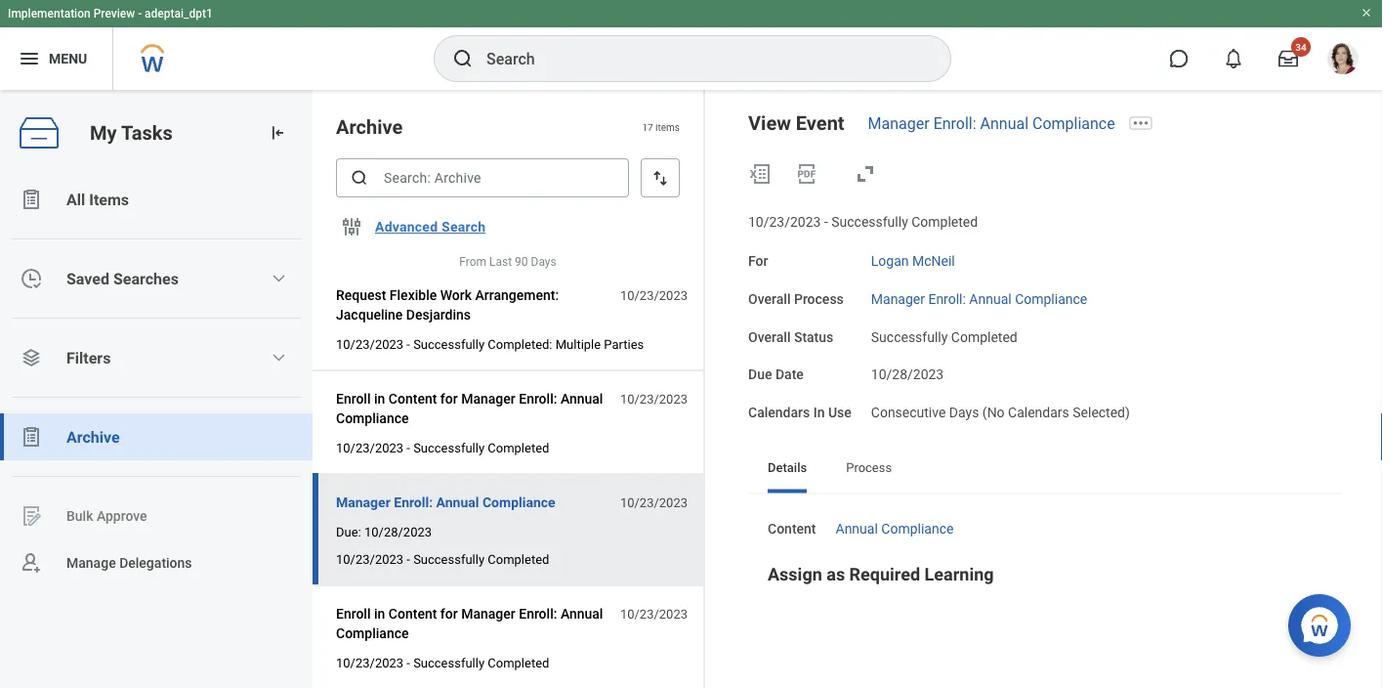 Task type: locate. For each thing, give the bounding box(es) containing it.
completed inside overall status element
[[952, 329, 1018, 345]]

0 vertical spatial 10/28/2023
[[872, 367, 944, 383]]

0 vertical spatial archive
[[336, 115, 403, 138]]

1 calendars from the left
[[749, 404, 810, 421]]

content up assign
[[768, 520, 817, 537]]

preview
[[93, 7, 135, 21]]

advanced search
[[375, 219, 486, 235]]

in
[[374, 391, 385, 407], [374, 606, 385, 622]]

calendars right (no
[[1009, 404, 1070, 421]]

0 horizontal spatial process
[[794, 291, 844, 307]]

content
[[389, 391, 437, 407], [768, 520, 817, 537], [389, 606, 437, 622]]

1 vertical spatial for
[[441, 606, 458, 622]]

search image
[[452, 47, 475, 70], [350, 168, 369, 188]]

item list element
[[313, 90, 706, 688]]

annual compliance link
[[836, 517, 954, 537]]

0 vertical spatial in
[[374, 391, 385, 407]]

filters button
[[0, 334, 313, 381]]

adeptai_dpt1
[[145, 7, 213, 21]]

content down desjardins
[[389, 391, 437, 407]]

1 vertical spatial archive
[[66, 428, 120, 446]]

manager enroll: annual compliance for view event
[[868, 114, 1116, 132]]

manager enroll: annual compliance link
[[868, 114, 1116, 132], [872, 287, 1088, 307]]

from
[[460, 255, 487, 269]]

clipboard image
[[20, 188, 43, 211]]

archive right transformation import image
[[336, 115, 403, 138]]

due
[[749, 367, 772, 383]]

1 horizontal spatial search image
[[452, 47, 475, 70]]

manager
[[868, 114, 930, 132], [872, 291, 925, 307], [461, 391, 516, 407], [336, 494, 391, 510], [461, 606, 516, 622]]

my
[[90, 121, 117, 144]]

1 vertical spatial enroll
[[336, 606, 371, 622]]

10/23/2023
[[749, 214, 821, 230], [620, 288, 688, 303], [336, 337, 404, 351], [620, 391, 688, 406], [336, 440, 404, 455], [620, 495, 688, 510], [336, 552, 404, 566], [620, 606, 688, 621], [336, 655, 404, 670]]

10/28/2023 up consecutive
[[872, 367, 944, 383]]

due: 10/28/2023
[[336, 524, 432, 539]]

manage delegations
[[66, 555, 192, 571]]

1 vertical spatial manager enroll: annual compliance
[[872, 291, 1088, 307]]

calendars down the due date at the right bottom of page
[[749, 404, 810, 421]]

assign
[[768, 564, 823, 584]]

0 horizontal spatial 10/28/2023
[[364, 524, 432, 539]]

request
[[336, 287, 386, 303]]

my tasks
[[90, 121, 173, 144]]

enroll in content for manager enroll: annual compliance for 2nd enroll in content for manager enroll: annual compliance button from the top of the item list element
[[336, 606, 603, 641]]

tab list
[[749, 446, 1344, 493]]

enroll
[[336, 391, 371, 407], [336, 606, 371, 622]]

2 enroll in content for manager enroll: annual compliance from the top
[[336, 606, 603, 641]]

close environment banner image
[[1361, 7, 1373, 19]]

export to excel image
[[749, 162, 772, 186]]

10/28/2023
[[872, 367, 944, 383], [364, 524, 432, 539]]

chevron down image for filters
[[271, 350, 287, 366]]

process
[[794, 291, 844, 307], [847, 460, 892, 475]]

advanced
[[375, 219, 438, 235]]

0 vertical spatial overall
[[749, 291, 791, 307]]

-
[[138, 7, 142, 21], [825, 214, 829, 230], [407, 337, 410, 351], [407, 440, 410, 455], [407, 552, 410, 566], [407, 655, 410, 670]]

chevron down image inside filters dropdown button
[[271, 350, 287, 366]]

process up status
[[794, 291, 844, 307]]

list
[[0, 176, 313, 586]]

items
[[89, 190, 129, 209]]

34
[[1296, 41, 1307, 53]]

1 horizontal spatial archive
[[336, 115, 403, 138]]

manager enroll: annual compliance inside button
[[336, 494, 556, 510]]

1 vertical spatial enroll in content for manager enroll: annual compliance
[[336, 606, 603, 641]]

1 vertical spatial overall
[[749, 329, 791, 345]]

consecutive days (no calendars selected)
[[872, 404, 1131, 421]]

0 vertical spatial for
[[441, 391, 458, 407]]

enroll for 1st enroll in content for manager enroll: annual compliance button from the top
[[336, 391, 371, 407]]

manager enroll: annual compliance link for event
[[868, 114, 1116, 132]]

2 enroll from the top
[[336, 606, 371, 622]]

days right 90
[[531, 255, 557, 269]]

10/28/2023 inside item list element
[[364, 524, 432, 539]]

fullscreen image
[[854, 162, 878, 186]]

34 button
[[1268, 37, 1312, 80]]

consecutive
[[872, 404, 946, 421]]

1 horizontal spatial days
[[950, 404, 980, 421]]

0 vertical spatial manager enroll: annual compliance
[[868, 114, 1116, 132]]

enroll: inside button
[[394, 494, 433, 510]]

overall for overall status
[[749, 329, 791, 345]]

days
[[531, 255, 557, 269], [950, 404, 980, 421]]

date
[[776, 367, 804, 383]]

completed
[[912, 214, 978, 230], [952, 329, 1018, 345], [488, 440, 550, 455], [488, 552, 550, 566], [488, 655, 550, 670]]

as
[[827, 564, 845, 584]]

0 vertical spatial enroll in content for manager enroll: annual compliance button
[[336, 387, 610, 430]]

calendars
[[749, 404, 810, 421], [1009, 404, 1070, 421]]

configure image
[[340, 215, 364, 238]]

0 vertical spatial manager enroll: annual compliance link
[[868, 114, 1116, 132]]

1 for from the top
[[441, 391, 458, 407]]

approve
[[97, 508, 147, 524]]

mcneil
[[913, 253, 956, 269]]

0 vertical spatial days
[[531, 255, 557, 269]]

2 chevron down image from the top
[[271, 350, 287, 366]]

view event
[[749, 111, 845, 134]]

chevron down image
[[271, 271, 287, 286], [271, 350, 287, 366]]

chevron down image for saved searches
[[271, 271, 287, 286]]

1 chevron down image from the top
[[271, 271, 287, 286]]

1 vertical spatial days
[[950, 404, 980, 421]]

2 vertical spatial manager enroll: annual compliance
[[336, 494, 556, 510]]

2 for from the top
[[441, 606, 458, 622]]

0 horizontal spatial archive
[[66, 428, 120, 446]]

annual
[[981, 114, 1029, 132], [970, 291, 1012, 307], [561, 391, 603, 407], [436, 494, 479, 510], [836, 520, 878, 537], [561, 606, 603, 622]]

chevron down image inside the saved searches dropdown button
[[271, 271, 287, 286]]

overall down for
[[749, 291, 791, 307]]

0 vertical spatial process
[[794, 291, 844, 307]]

clipboard image
[[20, 425, 43, 449]]

1 vertical spatial in
[[374, 606, 385, 622]]

overall up the due date at the right bottom of page
[[749, 329, 791, 345]]

10/23/2023 - successfully completed
[[749, 214, 978, 230], [336, 440, 550, 455], [336, 552, 550, 566], [336, 655, 550, 670]]

- inside menu banner
[[138, 7, 142, 21]]

enroll down jacqueline
[[336, 391, 371, 407]]

0 horizontal spatial days
[[531, 255, 557, 269]]

process down use
[[847, 460, 892, 475]]

learning
[[925, 564, 994, 584]]

sort image
[[651, 168, 670, 188]]

2 overall from the top
[[749, 329, 791, 345]]

overall
[[749, 291, 791, 307], [749, 329, 791, 345]]

days inside item list element
[[531, 255, 557, 269]]

0 vertical spatial chevron down image
[[271, 271, 287, 286]]

required
[[850, 564, 921, 584]]

archive right clipboard image
[[66, 428, 120, 446]]

1 vertical spatial search image
[[350, 168, 369, 188]]

1 enroll from the top
[[336, 391, 371, 407]]

0 horizontal spatial calendars
[[749, 404, 810, 421]]

list containing all items
[[0, 176, 313, 586]]

0 vertical spatial enroll in content for manager enroll: annual compliance
[[336, 391, 603, 426]]

1 vertical spatial process
[[847, 460, 892, 475]]

1 vertical spatial enroll in content for manager enroll: annual compliance button
[[336, 602, 610, 645]]

10/28/2023 right due:
[[364, 524, 432, 539]]

menu button
[[0, 27, 113, 90]]

enroll in content for manager enroll: annual compliance button
[[336, 387, 610, 430], [336, 602, 610, 645]]

profile logan mcneil image
[[1328, 43, 1359, 78]]

in down jacqueline
[[374, 391, 385, 407]]

for for 1st enroll in content for manager enroll: annual compliance button from the top
[[441, 391, 458, 407]]

0 horizontal spatial search image
[[350, 168, 369, 188]]

annual inside button
[[436, 494, 479, 510]]

implementation
[[8, 7, 91, 21]]

for
[[441, 391, 458, 407], [441, 606, 458, 622]]

completed:
[[488, 337, 553, 351]]

1 vertical spatial chevron down image
[[271, 350, 287, 366]]

days left (no
[[950, 404, 980, 421]]

bulk approve link
[[0, 493, 313, 539]]

1 vertical spatial manager enroll: annual compliance link
[[872, 287, 1088, 307]]

archive
[[336, 115, 403, 138], [66, 428, 120, 446]]

content down the due: 10/28/2023
[[389, 606, 437, 622]]

enroll in content for manager enroll: annual compliance
[[336, 391, 603, 426], [336, 606, 603, 641]]

enroll:
[[934, 114, 977, 132], [929, 291, 966, 307], [519, 391, 557, 407], [394, 494, 433, 510], [519, 606, 557, 622]]

multiple
[[556, 337, 601, 351]]

annual compliance
[[836, 520, 954, 537]]

1 overall from the top
[[749, 291, 791, 307]]

1 enroll in content for manager enroll: annual compliance from the top
[[336, 391, 603, 426]]

enroll down due:
[[336, 606, 371, 622]]

successfully
[[832, 214, 909, 230], [872, 329, 948, 345], [414, 337, 485, 351], [414, 440, 485, 455], [414, 552, 485, 566], [414, 655, 485, 670]]

0 vertical spatial search image
[[452, 47, 475, 70]]

0 vertical spatial enroll
[[336, 391, 371, 407]]

in down the due: 10/28/2023
[[374, 606, 385, 622]]

manager enroll: annual compliance
[[868, 114, 1116, 132], [872, 291, 1088, 307], [336, 494, 556, 510]]

compliance
[[1033, 114, 1116, 132], [1016, 291, 1088, 307], [336, 410, 409, 426], [483, 494, 556, 510], [882, 520, 954, 537], [336, 625, 409, 641]]

overall status
[[749, 329, 834, 345]]

notifications large image
[[1225, 49, 1244, 68]]

1 vertical spatial 10/28/2023
[[364, 524, 432, 539]]

1 horizontal spatial calendars
[[1009, 404, 1070, 421]]

days inside calendars in use element
[[950, 404, 980, 421]]

manager enroll: annual compliance for overall process
[[872, 291, 1088, 307]]

0 vertical spatial content
[[389, 391, 437, 407]]

my tasks element
[[0, 90, 313, 688]]

inbox large image
[[1279, 49, 1299, 68]]



Task type: vqa. For each thing, say whether or not it's contained in the screenshot.
Profile: to the left
no



Task type: describe. For each thing, give the bounding box(es) containing it.
saved
[[66, 269, 109, 288]]

1 horizontal spatial 10/28/2023
[[872, 367, 944, 383]]

user plus image
[[20, 551, 43, 575]]

2 calendars from the left
[[1009, 404, 1070, 421]]

2 vertical spatial content
[[389, 606, 437, 622]]

overall process
[[749, 291, 844, 307]]

logan mcneil
[[872, 253, 956, 269]]

1 in from the top
[[374, 391, 385, 407]]

rename image
[[20, 504, 43, 528]]

items
[[656, 121, 680, 133]]

logan mcneil link
[[872, 249, 956, 269]]

use
[[829, 404, 852, 421]]

calendars in use
[[749, 404, 852, 421]]

transformation import image
[[268, 123, 287, 143]]

saved searches
[[66, 269, 179, 288]]

archive inside button
[[66, 428, 120, 446]]

perspective image
[[20, 346, 43, 369]]

justify image
[[18, 47, 41, 70]]

2 enroll in content for manager enroll: annual compliance button from the top
[[336, 602, 610, 645]]

compliance inside button
[[483, 494, 556, 510]]

enroll for 2nd enroll in content for manager enroll: annual compliance button from the top of the item list element
[[336, 606, 371, 622]]

clock check image
[[20, 267, 43, 290]]

filters
[[66, 348, 111, 367]]

2 in from the top
[[374, 606, 385, 622]]

flexible
[[390, 287, 437, 303]]

event
[[796, 111, 845, 134]]

1 horizontal spatial process
[[847, 460, 892, 475]]

saved searches button
[[0, 255, 313, 302]]

enroll in content for manager enroll: annual compliance for 1st enroll in content for manager enroll: annual compliance button from the top
[[336, 391, 603, 426]]

search
[[442, 219, 486, 235]]

due date element
[[872, 355, 944, 384]]

bulk
[[66, 508, 93, 524]]

all items button
[[0, 176, 313, 223]]

due date
[[749, 367, 804, 383]]

jacqueline
[[336, 306, 403, 323]]

view
[[749, 111, 792, 134]]

delegations
[[119, 555, 192, 571]]

in
[[814, 404, 825, 421]]

assign as required learning button
[[768, 564, 994, 584]]

selected)
[[1073, 404, 1131, 421]]

from last 90 days
[[460, 255, 557, 269]]

overall for overall process
[[749, 291, 791, 307]]

(no
[[983, 404, 1005, 421]]

view printable version (pdf) image
[[796, 162, 819, 186]]

request flexible work arrangement: jacqueline desjardins button
[[336, 283, 610, 326]]

manage delegations link
[[0, 539, 313, 586]]

17 items
[[642, 121, 680, 133]]

advanced search button
[[367, 207, 494, 246]]

archive inside item list element
[[336, 115, 403, 138]]

assign as required learning group
[[768, 562, 1324, 683]]

last
[[490, 255, 512, 269]]

status
[[794, 329, 834, 345]]

desjardins
[[406, 306, 471, 323]]

details
[[768, 460, 807, 475]]

implementation preview -   adeptai_dpt1
[[8, 7, 213, 21]]

archive button
[[0, 413, 313, 460]]

arrangement:
[[475, 287, 559, 303]]

manage
[[66, 555, 116, 571]]

1 vertical spatial content
[[768, 520, 817, 537]]

Search Workday  search field
[[487, 37, 911, 80]]

overall status element
[[872, 317, 1018, 346]]

request flexible work arrangement: jacqueline desjardins
[[336, 287, 559, 323]]

10/23/2023 - successfully completed: multiple parties
[[336, 337, 644, 351]]

work
[[440, 287, 472, 303]]

tasks
[[121, 121, 173, 144]]

manager inside button
[[336, 494, 391, 510]]

all
[[66, 190, 85, 209]]

90
[[515, 255, 528, 269]]

search image inside menu banner
[[452, 47, 475, 70]]

all items
[[66, 190, 129, 209]]

Search: Archive text field
[[336, 158, 629, 197]]

17
[[642, 121, 653, 133]]

due:
[[336, 524, 361, 539]]

menu banner
[[0, 0, 1383, 90]]

menu
[[49, 50, 87, 67]]

manager enroll: annual compliance link for process
[[872, 287, 1088, 307]]

searches
[[113, 269, 179, 288]]

successfully inside overall status element
[[872, 329, 948, 345]]

parties
[[604, 337, 644, 351]]

tab list containing details
[[749, 446, 1344, 493]]

calendars in use element
[[872, 393, 1131, 422]]

1 enroll in content for manager enroll: annual compliance button from the top
[[336, 387, 610, 430]]

assign as required learning
[[768, 564, 994, 584]]

for
[[749, 253, 769, 269]]

logan
[[872, 253, 909, 269]]

bulk approve
[[66, 508, 147, 524]]

for for 2nd enroll in content for manager enroll: annual compliance button from the top of the item list element
[[441, 606, 458, 622]]

manager enroll: annual compliance button
[[336, 491, 564, 514]]

successfully completed
[[872, 329, 1018, 345]]



